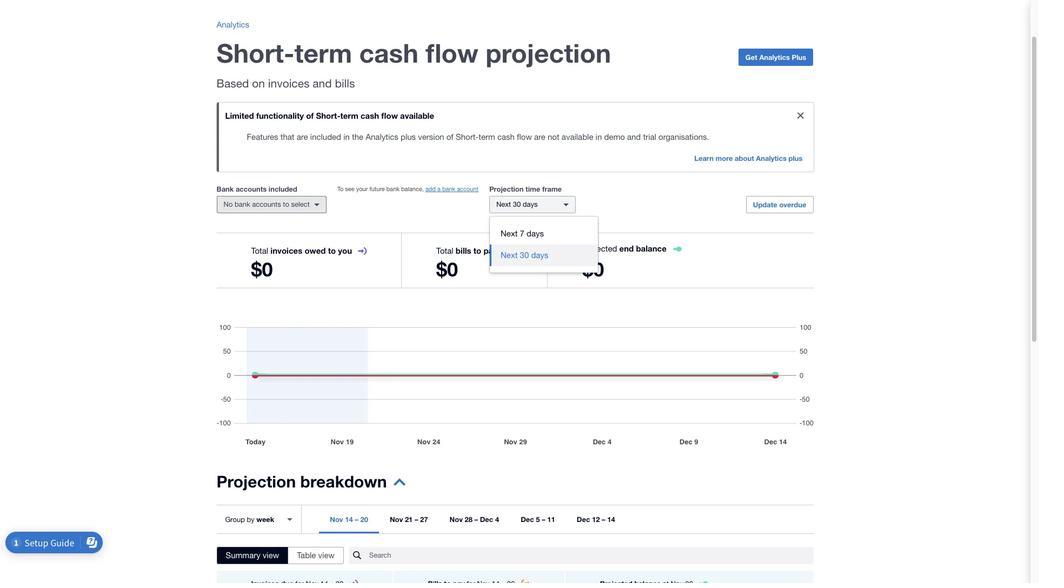 Task type: describe. For each thing, give the bounding box(es) containing it.
total bills to pay $0
[[436, 246, 497, 281]]

dec 12 – 14
[[577, 516, 615, 524]]

0 horizontal spatial plus
[[401, 132, 416, 142]]

demo
[[604, 132, 625, 142]]

get
[[746, 53, 757, 62]]

projected
[[582, 244, 617, 254]]

– for 14
[[602, 516, 605, 524]]

you
[[338, 246, 352, 256]]

limited functionality of short-term cash flow available
[[225, 111, 434, 121]]

1 14 from the left
[[345, 516, 353, 524]]

get analytics plus
[[746, 53, 806, 62]]

a
[[437, 186, 441, 192]]

nov for 21
[[390, 516, 403, 524]]

based on invoices and bills
[[217, 77, 355, 90]]

no bank accounts to select
[[224, 201, 310, 209]]

5
[[536, 516, 540, 524]]

breakdown
[[300, 473, 387, 492]]

about
[[735, 154, 754, 163]]

summary
[[226, 552, 260, 561]]

frame
[[542, 185, 562, 194]]

learn
[[694, 154, 714, 163]]

0 vertical spatial invoices
[[268, 77, 309, 90]]

1 vertical spatial cash
[[361, 111, 379, 121]]

2 vertical spatial cash
[[497, 132, 515, 142]]

2 horizontal spatial flow
[[517, 132, 532, 142]]

next 7 days
[[501, 229, 544, 238]]

next 30 days for next 30 days popup button
[[496, 201, 538, 209]]

plus
[[792, 53, 806, 62]]

$0 inside total invoices owed to you $0
[[251, 258, 273, 281]]

account
[[457, 186, 478, 192]]

that
[[280, 132, 294, 142]]

projection breakdown
[[217, 473, 387, 492]]

20
[[360, 516, 368, 524]]

dec for dec 5 – 11
[[521, 516, 534, 524]]

– for 11
[[542, 516, 545, 524]]

next 30 days for next 30 days button
[[501, 251, 548, 260]]

Search for a document search field
[[369, 547, 813, 566]]

no bank accounts to select button
[[217, 196, 327, 214]]

0 vertical spatial accounts
[[236, 185, 267, 194]]

nov 21 – 27
[[390, 516, 428, 524]]

short-term cash flow projection
[[217, 37, 611, 68]]

1 horizontal spatial plus
[[789, 154, 803, 163]]

next 30 days button
[[489, 196, 576, 214]]

to for total invoices owed to you $0
[[328, 246, 336, 256]]

total for $0
[[436, 247, 453, 256]]

balance
[[636, 244, 667, 254]]

1 vertical spatial included
[[269, 185, 297, 194]]

close image
[[790, 105, 811, 127]]

0 horizontal spatial and
[[313, 77, 332, 90]]

bank inside popup button
[[235, 201, 250, 209]]

0 vertical spatial of
[[306, 111, 314, 121]]

0 vertical spatial flow
[[426, 37, 478, 68]]

version
[[418, 132, 444, 142]]

projection time frame
[[489, 185, 562, 194]]

owed
[[305, 246, 326, 256]]

time
[[526, 185, 540, 194]]

select
[[291, 201, 310, 209]]

bank
[[217, 185, 234, 194]]

2 in from the left
[[596, 132, 602, 142]]

add a bank account link
[[425, 186, 478, 192]]

– for 27
[[415, 516, 418, 524]]

on
[[252, 77, 265, 90]]

1 are from the left
[[297, 132, 308, 142]]

30 for next 30 days popup button
[[513, 201, 521, 209]]

organisations.
[[659, 132, 709, 142]]

2 vertical spatial term
[[479, 132, 495, 142]]

learn more about analytics plus
[[694, 154, 803, 163]]

analytics link
[[217, 20, 249, 29]]

bank accounts included
[[217, 185, 297, 194]]

to for no bank accounts to select
[[283, 201, 289, 209]]

by
[[247, 516, 254, 524]]

group
[[225, 516, 245, 524]]

4
[[495, 516, 499, 524]]

1 horizontal spatial short-
[[316, 111, 340, 121]]

week
[[256, 516, 274, 524]]

view for table view
[[318, 552, 335, 561]]

view for summary view
[[263, 552, 279, 561]]

next 7 days button
[[490, 223, 598, 245]]

0 vertical spatial cash
[[359, 37, 418, 68]]

table view
[[297, 552, 335, 561]]

1 horizontal spatial of
[[446, 132, 454, 142]]

features that are included in the analytics plus version of short-term cash flow are not available in demo and trial organisations.
[[247, 132, 709, 142]]

days for next 30 days button
[[531, 251, 548, 260]]

nov for 14
[[330, 516, 343, 524]]

get analytics plus button
[[739, 49, 813, 66]]

summary view
[[226, 552, 279, 561]]

update overdue
[[753, 201, 806, 209]]

analytics inside get analytics plus 'button'
[[759, 53, 790, 62]]

days for next 7 days button
[[527, 229, 544, 238]]

28
[[465, 516, 473, 524]]



Task type: locate. For each thing, give the bounding box(es) containing it.
0 horizontal spatial total
[[251, 247, 268, 256]]

0 vertical spatial available
[[400, 111, 434, 121]]

balance,
[[401, 186, 424, 192]]

included down limited functionality of short-term cash flow available
[[310, 132, 341, 142]]

1 $0 from the left
[[251, 258, 273, 281]]

projection breakdown button
[[217, 473, 405, 499]]

2 view from the left
[[318, 552, 335, 561]]

0 horizontal spatial flow
[[381, 111, 398, 121]]

0 horizontal spatial view
[[263, 552, 279, 561]]

and inside limited functionality of short-term cash flow available status
[[627, 132, 641, 142]]

pay
[[484, 246, 497, 256]]

0 vertical spatial projection
[[489, 185, 524, 194]]

0 horizontal spatial 14
[[345, 516, 353, 524]]

of right version
[[446, 132, 454, 142]]

days down the time
[[523, 201, 538, 209]]

0 vertical spatial next
[[496, 201, 511, 209]]

projection
[[489, 185, 524, 194], [217, 473, 296, 492]]

to see your future bank balance, add a bank account
[[337, 186, 478, 192]]

1 vertical spatial available
[[562, 132, 593, 142]]

plus left version
[[401, 132, 416, 142]]

nov
[[330, 516, 343, 524], [390, 516, 403, 524], [450, 516, 463, 524]]

bank right 'future'
[[386, 186, 400, 192]]

21
[[405, 516, 413, 524]]

next inside popup button
[[496, 201, 511, 209]]

0 horizontal spatial bills
[[335, 77, 355, 90]]

of
[[306, 111, 314, 121], [446, 132, 454, 142]]

next left 7
[[501, 229, 518, 238]]

accounts inside no bank accounts to select popup button
[[252, 201, 281, 209]]

1 horizontal spatial available
[[562, 132, 593, 142]]

to
[[337, 186, 344, 192]]

your
[[356, 186, 368, 192]]

– right 12
[[602, 516, 605, 524]]

projection for projection time frame
[[489, 185, 524, 194]]

bills left pay
[[456, 246, 471, 256]]

plus down close icon
[[789, 154, 803, 163]]

2 are from the left
[[534, 132, 545, 142]]

total inside 'total bills to pay $0'
[[436, 247, 453, 256]]

1 in from the left
[[343, 132, 350, 142]]

1 – from the left
[[355, 516, 358, 524]]

in left demo
[[596, 132, 602, 142]]

– for 20
[[355, 516, 358, 524]]

available
[[400, 111, 434, 121], [562, 132, 593, 142]]

next 30 days inside button
[[501, 251, 548, 260]]

projected end balance
[[582, 244, 667, 254]]

– right 5
[[542, 516, 545, 524]]

1 horizontal spatial bills
[[456, 246, 471, 256]]

invoices inside total invoices owed to you $0
[[271, 246, 302, 256]]

0 vertical spatial short-
[[217, 37, 294, 68]]

to inside popup button
[[283, 201, 289, 209]]

total inside total invoices owed to you $0
[[251, 247, 268, 256]]

14 right 12
[[607, 516, 615, 524]]

are left not
[[534, 132, 545, 142]]

available up version
[[400, 111, 434, 121]]

14
[[345, 516, 353, 524], [607, 516, 615, 524]]

1 nov from the left
[[330, 516, 343, 524]]

0 horizontal spatial bank
[[235, 201, 250, 209]]

0 horizontal spatial dec
[[480, 516, 493, 524]]

total for you
[[251, 247, 268, 256]]

days right 7
[[527, 229, 544, 238]]

in
[[343, 132, 350, 142], [596, 132, 602, 142]]

2 vertical spatial short-
[[456, 132, 479, 142]]

1 vertical spatial next
[[501, 229, 518, 238]]

0 horizontal spatial to
[[283, 201, 289, 209]]

0 horizontal spatial nov
[[330, 516, 343, 524]]

0 horizontal spatial in
[[343, 132, 350, 142]]

– for dec
[[475, 516, 478, 524]]

1 vertical spatial flow
[[381, 111, 398, 121]]

next 30 days down next 7 days
[[501, 251, 548, 260]]

update overdue button
[[746, 196, 813, 214]]

1 horizontal spatial $0
[[436, 258, 458, 281]]

next 30 days inside popup button
[[496, 201, 538, 209]]

next
[[496, 201, 511, 209], [501, 229, 518, 238], [501, 251, 518, 260]]

invoices right on
[[268, 77, 309, 90]]

1 vertical spatial short-
[[316, 111, 340, 121]]

total down no bank accounts to select
[[251, 247, 268, 256]]

30 inside popup button
[[513, 201, 521, 209]]

and up limited functionality of short-term cash flow available
[[313, 77, 332, 90]]

update
[[753, 201, 777, 209]]

0 horizontal spatial $0
[[251, 258, 273, 281]]

group
[[490, 217, 598, 273]]

to left pay
[[474, 246, 481, 256]]

1 horizontal spatial flow
[[426, 37, 478, 68]]

1 horizontal spatial projection
[[489, 185, 524, 194]]

1 vertical spatial of
[[446, 132, 454, 142]]

view
[[263, 552, 279, 561], [318, 552, 335, 561]]

short- right functionality
[[316, 111, 340, 121]]

1 horizontal spatial total
[[436, 247, 453, 256]]

0 vertical spatial included
[[310, 132, 341, 142]]

future
[[370, 186, 385, 192]]

2 horizontal spatial to
[[474, 246, 481, 256]]

0 vertical spatial bills
[[335, 77, 355, 90]]

of right functionality
[[306, 111, 314, 121]]

total left pay
[[436, 247, 453, 256]]

1 vertical spatial plus
[[789, 154, 803, 163]]

nov 14 – 20
[[330, 516, 368, 524]]

in left the
[[343, 132, 350, 142]]

projection up group by week
[[217, 473, 296, 492]]

nov left 20
[[330, 516, 343, 524]]

group by week
[[225, 516, 274, 524]]

1 horizontal spatial 14
[[607, 516, 615, 524]]

nov left 28
[[450, 516, 463, 524]]

next right pay
[[501, 251, 518, 260]]

days inside popup button
[[523, 201, 538, 209]]

1 vertical spatial accounts
[[252, 201, 281, 209]]

1 horizontal spatial and
[[627, 132, 641, 142]]

11
[[547, 516, 555, 524]]

no
[[224, 201, 233, 209]]

2 horizontal spatial nov
[[450, 516, 463, 524]]

short-
[[217, 37, 294, 68], [316, 111, 340, 121], [456, 132, 479, 142]]

included up no bank accounts to select popup button
[[269, 185, 297, 194]]

4 – from the left
[[542, 516, 545, 524]]

not
[[548, 132, 559, 142]]

1 dec from the left
[[480, 516, 493, 524]]

next 30 days
[[496, 201, 538, 209], [501, 251, 548, 260]]

and left the trial
[[627, 132, 641, 142]]

2 – from the left
[[415, 516, 418, 524]]

to inside total invoices owed to you $0
[[328, 246, 336, 256]]

2 dec from the left
[[521, 516, 534, 524]]

to inside 'total bills to pay $0'
[[474, 246, 481, 256]]

3 $0 from the left
[[582, 258, 604, 281]]

projection breakdown view option group
[[217, 548, 344, 565]]

2 $0 from the left
[[436, 258, 458, 281]]

view right summary
[[263, 552, 279, 561]]

bank right 'a'
[[442, 186, 455, 192]]

2 nov from the left
[[390, 516, 403, 524]]

next down projection time frame at top
[[496, 201, 511, 209]]

invoices left owed
[[271, 246, 302, 256]]

dec for dec 12 – 14
[[577, 516, 590, 524]]

– left 20
[[355, 516, 358, 524]]

2 vertical spatial flow
[[517, 132, 532, 142]]

available right not
[[562, 132, 593, 142]]

to
[[283, 201, 289, 209], [328, 246, 336, 256], [474, 246, 481, 256]]

days
[[523, 201, 538, 209], [527, 229, 544, 238], [531, 251, 548, 260]]

list box containing next 7 days
[[490, 217, 598, 273]]

30 down projection time frame at top
[[513, 201, 521, 209]]

term
[[294, 37, 352, 68], [340, 111, 358, 121], [479, 132, 495, 142]]

1 horizontal spatial in
[[596, 132, 602, 142]]

short- up on
[[217, 37, 294, 68]]

1 horizontal spatial dec
[[521, 516, 534, 524]]

2 14 from the left
[[607, 516, 615, 524]]

1 vertical spatial 30
[[520, 251, 529, 260]]

projection left the time
[[489, 185, 524, 194]]

12
[[592, 516, 600, 524]]

list box
[[490, 217, 598, 273]]

2 vertical spatial next
[[501, 251, 518, 260]]

3 – from the left
[[475, 516, 478, 524]]

nov 28 – dec 4
[[450, 516, 499, 524]]

dec
[[480, 516, 493, 524], [521, 516, 534, 524], [577, 516, 590, 524]]

– right 21
[[415, 516, 418, 524]]

dec left the 4
[[480, 516, 493, 524]]

0 vertical spatial plus
[[401, 132, 416, 142]]

accounts down bank accounts included
[[252, 201, 281, 209]]

short- right version
[[456, 132, 479, 142]]

1 horizontal spatial included
[[310, 132, 341, 142]]

dec 5 – 11
[[521, 516, 555, 524]]

0 horizontal spatial available
[[400, 111, 434, 121]]

bank
[[386, 186, 400, 192], [442, 186, 455, 192], [235, 201, 250, 209]]

1 horizontal spatial to
[[328, 246, 336, 256]]

1 vertical spatial next 30 days
[[501, 251, 548, 260]]

next for next 7 days button
[[501, 229, 518, 238]]

days for next 30 days popup button
[[523, 201, 538, 209]]

0 horizontal spatial projection
[[217, 473, 296, 492]]

1 vertical spatial invoices
[[271, 246, 302, 256]]

view right table at the left bottom of page
[[318, 552, 335, 561]]

2 horizontal spatial dec
[[577, 516, 590, 524]]

plus
[[401, 132, 416, 142], [789, 154, 803, 163]]

0 horizontal spatial included
[[269, 185, 297, 194]]

0 horizontal spatial of
[[306, 111, 314, 121]]

$0 inside 'total bills to pay $0'
[[436, 258, 458, 281]]

trial
[[643, 132, 656, 142]]

1 horizontal spatial bank
[[386, 186, 400, 192]]

projection inside projection breakdown button
[[217, 473, 296, 492]]

1 vertical spatial term
[[340, 111, 358, 121]]

2 horizontal spatial bank
[[442, 186, 455, 192]]

0 vertical spatial and
[[313, 77, 332, 90]]

limited functionality of short-term cash flow available status
[[217, 103, 813, 172]]

2 horizontal spatial short-
[[456, 132, 479, 142]]

0 vertical spatial next 30 days
[[496, 201, 538, 209]]

1 horizontal spatial are
[[534, 132, 545, 142]]

days down next 7 days button
[[531, 251, 548, 260]]

table
[[297, 552, 316, 561]]

analytics
[[217, 20, 249, 29], [759, 53, 790, 62], [366, 132, 398, 142], [756, 154, 787, 163]]

$0
[[251, 258, 273, 281], [436, 258, 458, 281], [582, 258, 604, 281]]

included
[[310, 132, 341, 142], [269, 185, 297, 194]]

1 vertical spatial projection
[[217, 473, 296, 492]]

functionality
[[256, 111, 304, 121]]

30 down next 7 days
[[520, 251, 529, 260]]

5 – from the left
[[602, 516, 605, 524]]

30 for next 30 days button
[[520, 251, 529, 260]]

1 vertical spatial bills
[[456, 246, 471, 256]]

accounts
[[236, 185, 267, 194], [252, 201, 281, 209]]

total
[[251, 247, 268, 256], [436, 247, 453, 256]]

add
[[425, 186, 436, 192]]

0 vertical spatial days
[[523, 201, 538, 209]]

next for next 30 days button
[[501, 251, 518, 260]]

projection
[[486, 37, 611, 68]]

next for next 30 days popup button
[[496, 201, 511, 209]]

nov left 21
[[390, 516, 403, 524]]

2 total from the left
[[436, 247, 453, 256]]

30 inside button
[[520, 251, 529, 260]]

cash
[[359, 37, 418, 68], [361, 111, 379, 121], [497, 132, 515, 142]]

more
[[716, 154, 733, 163]]

7
[[520, 229, 524, 238]]

–
[[355, 516, 358, 524], [415, 516, 418, 524], [475, 516, 478, 524], [542, 516, 545, 524], [602, 516, 605, 524]]

are right that
[[297, 132, 308, 142]]

next 30 days button
[[490, 245, 598, 267]]

total invoices owed to you $0
[[251, 246, 352, 281]]

1 horizontal spatial view
[[318, 552, 335, 561]]

next 30 days down projection time frame at top
[[496, 201, 538, 209]]

see
[[345, 186, 355, 192]]

learn more about analytics plus link
[[688, 150, 809, 168]]

analytics inside learn more about analytics plus link
[[756, 154, 787, 163]]

1 view from the left
[[263, 552, 279, 561]]

limited
[[225, 111, 254, 121]]

invoices
[[268, 77, 309, 90], [271, 246, 302, 256]]

bank right no
[[235, 201, 250, 209]]

0 vertical spatial 30
[[513, 201, 521, 209]]

group containing next 7 days
[[490, 217, 598, 273]]

features
[[247, 132, 278, 142]]

27
[[420, 516, 428, 524]]

included inside limited functionality of short-term cash flow available status
[[310, 132, 341, 142]]

1 total from the left
[[251, 247, 268, 256]]

bills inside 'total bills to pay $0'
[[456, 246, 471, 256]]

dec left 12
[[577, 516, 590, 524]]

14 left 20
[[345, 516, 353, 524]]

0 vertical spatial term
[[294, 37, 352, 68]]

bills up limited functionality of short-term cash flow available
[[335, 77, 355, 90]]

accounts up no bank accounts to select
[[236, 185, 267, 194]]

projection for projection breakdown
[[217, 473, 296, 492]]

end
[[619, 244, 634, 254]]

overdue
[[779, 201, 806, 209]]

0 horizontal spatial are
[[297, 132, 308, 142]]

to left you
[[328, 246, 336, 256]]

2 vertical spatial days
[[531, 251, 548, 260]]

2 horizontal spatial $0
[[582, 258, 604, 281]]

1 horizontal spatial nov
[[390, 516, 403, 524]]

dec left 5
[[521, 516, 534, 524]]

0 horizontal spatial short-
[[217, 37, 294, 68]]

flow
[[426, 37, 478, 68], [381, 111, 398, 121], [517, 132, 532, 142]]

to left "select"
[[283, 201, 289, 209]]

bills
[[335, 77, 355, 90], [456, 246, 471, 256]]

3 dec from the left
[[577, 516, 590, 524]]

the
[[352, 132, 363, 142]]

– right 28
[[475, 516, 478, 524]]

1 vertical spatial and
[[627, 132, 641, 142]]

based
[[217, 77, 249, 90]]

3 nov from the left
[[450, 516, 463, 524]]

1 vertical spatial days
[[527, 229, 544, 238]]



Task type: vqa. For each thing, say whether or not it's contained in the screenshot.
projection on the top
yes



